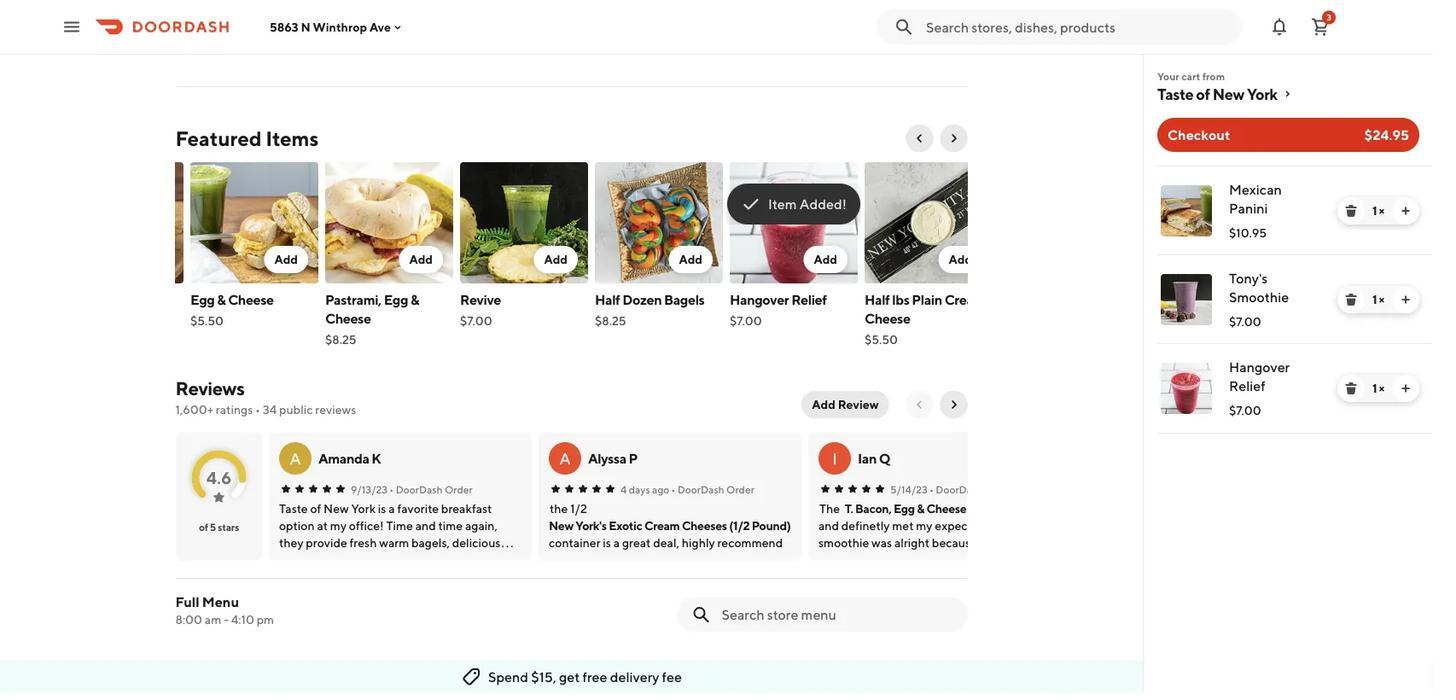 Task type: vqa. For each thing, say whether or not it's contained in the screenshot.
5.7 mi • 46 min • $​0 delivery fee
no



Task type: describe. For each thing, give the bounding box(es) containing it.
spend
[[488, 669, 529, 685]]

2 add one to cart image from the top
[[1400, 382, 1413, 395]]

0 vertical spatial new
[[1213, 85, 1245, 103]]

full
[[175, 594, 199, 610]]

add for half lbs plain cream cheese
[[949, 252, 973, 266]]

paninis
[[447, 659, 486, 673]]

- inside full menu 8:00 am - 4:10 pm
[[224, 613, 229, 627]]

add one to cart image
[[1400, 204, 1413, 218]]

doordash for alyssa p
[[677, 483, 724, 495]]

a for amanda k
[[289, 449, 301, 468]]

special
[[733, 659, 772, 673]]

cheeses
[[682, 519, 727, 533]]

$8.25 inside half dozen bagels $8.25
[[596, 314, 627, 328]]

platters
[[775, 659, 817, 673]]

pastrami,
[[326, 292, 382, 308]]

- inside button
[[602, 659, 607, 673]]

bagels inside half dozen bagels $8.25
[[665, 292, 705, 308]]

add review
[[812, 397, 879, 412]]

add button for half lbs plain cream cheese
[[939, 246, 983, 273]]

sandwiches
[[362, 659, 427, 673]]

special platters
[[733, 659, 817, 673]]

stars
[[217, 521, 239, 533]]

order for q
[[985, 483, 1013, 495]]

q
[[879, 450, 890, 467]]

add button for hangover relief
[[804, 246, 848, 273]]

• doordash order for amanda k
[[389, 483, 472, 495]]

bagels & spreads - brooklyn breakfast button
[[507, 658, 712, 685]]

doordash for ian q
[[936, 483, 983, 495]]

york
[[1248, 85, 1278, 103]]

taste
[[1158, 85, 1194, 103]]

manhattan
[[838, 659, 898, 673]]

popular items
[[211, 659, 286, 673]]

$10.95
[[1230, 226, 1267, 240]]

& inside pastrami, egg & cheese $8.25
[[411, 292, 420, 308]]

• for alyssa p
[[671, 483, 675, 495]]

5/14/23
[[890, 483, 928, 495]]

5863
[[270, 20, 299, 34]]

t.
[[845, 502, 853, 516]]

on
[[339, 0, 356, 3]]

5
[[210, 521, 216, 533]]

cheese inside egg & cheese $5.50
[[229, 292, 274, 308]]

reviews 1,600+ ratings • 34 public reviews
[[175, 377, 356, 417]]

bagels & spreads - brooklyn breakfast
[[507, 659, 712, 673]]

1 vertical spatial fee
[[662, 669, 682, 685]]

$8.25 inside pastrami, egg & cheese $8.25
[[326, 333, 357, 347]]

1 × for hangover relief
[[1373, 381, 1385, 395]]

list containing mexican panini
[[1144, 166, 1434, 434]]

previous image
[[913, 398, 927, 412]]

t. bacon, egg & cheese button
[[845, 500, 967, 517]]

0 horizontal spatial hangover relief image
[[731, 162, 859, 283]]

relief for hangover relief
[[1230, 378, 1266, 394]]

half for half dozen bagels
[[596, 292, 621, 308]]

cream for exotic
[[644, 519, 680, 533]]

manhattan lunch (tony specials)
[[838, 659, 1018, 673]]

4
[[620, 483, 627, 495]]

3
[[1327, 12, 1332, 22]]

amanda
[[318, 450, 369, 467]]

t. bacon, egg & cheese
[[845, 502, 967, 516]]

signature
[[307, 659, 360, 673]]

new york's exotic cream cheeses (1/2 pound)
[[549, 519, 791, 533]]

2 1 × from the top
[[1373, 292, 1385, 307]]

2 × from the top
[[1380, 292, 1385, 307]]

add for revive
[[545, 252, 568, 266]]

review
[[838, 397, 879, 412]]

& left get
[[546, 659, 553, 673]]

$7.00 inside revive $7.00
[[461, 314, 493, 328]]

tony's
[[1230, 270, 1268, 286]]

added!
[[800, 196, 847, 212]]

add for hangover relief
[[815, 252, 838, 266]]

panini
[[1230, 200, 1268, 216]]

mexican
[[1230, 181, 1282, 198]]

4.6
[[206, 468, 231, 488]]

menu
[[202, 594, 239, 610]]

dozen
[[623, 292, 662, 308]]

1 add one to cart image from the top
[[1400, 293, 1413, 307]]

items for popular items
[[256, 659, 286, 673]]

cheese inside button
[[927, 502, 967, 516]]

add inside add review "button"
[[812, 397, 836, 412]]

$15,
[[531, 669, 557, 685]]

of 5 stars
[[199, 521, 239, 533]]

taste of new york link
[[1158, 84, 1420, 104]]

days
[[629, 483, 650, 495]]

(tony
[[936, 659, 967, 673]]

add button for half dozen bagels
[[669, 246, 713, 273]]

a for alyssa p
[[559, 449, 570, 468]]

taste of new york
[[1158, 85, 1278, 103]]

order,
[[421, 0, 460, 3]]

1 for hangover relief
[[1373, 381, 1377, 395]]

half dozen bagels $8.25
[[596, 292, 705, 328]]

a
[[225, 0, 233, 3]]

1 horizontal spatial delivery
[[610, 669, 660, 685]]

previous button of carousel image
[[913, 132, 927, 145]]

checkout
[[1168, 127, 1231, 143]]

new inside "button"
[[549, 519, 573, 533]]

item added!
[[769, 196, 847, 212]]

signature sandwiches
[[307, 659, 427, 673]]

breakfast
[[661, 659, 712, 673]]

remove item from cart image
[[1345, 204, 1359, 218]]

popular items button
[[211, 658, 286, 685]]

special platters button
[[733, 658, 817, 685]]

4:10
[[231, 613, 254, 627]]

Item Search search field
[[722, 605, 954, 624]]

ian q
[[858, 450, 890, 467]]

1 vertical spatial hangover relief image
[[1161, 363, 1213, 414]]

p
[[629, 450, 637, 467]]

winthrop
[[313, 20, 367, 34]]

egg & cheese image
[[191, 162, 319, 283]]

bacon,
[[855, 502, 891, 516]]

8:00
[[175, 613, 202, 627]]

$5.50 inside egg & cheese $5.50
[[191, 314, 224, 328]]

4 days ago
[[620, 483, 669, 495]]

add for half dozen bagels
[[680, 252, 703, 266]]

public
[[279, 403, 313, 417]]

alyssa
[[588, 450, 626, 467]]

1 for mexican panini
[[1373, 204, 1377, 218]]

lbs
[[893, 292, 910, 308]]

$0
[[236, 0, 255, 3]]

$5.50 inside half lbs plain cream cheese $5.50
[[865, 333, 899, 347]]

hangover relief $7.00
[[731, 292, 828, 328]]

featured
[[175, 126, 262, 150]]

egg inside pastrami, egg & cheese $8.25
[[384, 292, 409, 308]]

first
[[392, 0, 418, 3]]

add button for revive
[[534, 246, 579, 273]]

ago
[[652, 483, 669, 495]]

• for ian q
[[929, 483, 934, 495]]

paninis button
[[447, 658, 486, 685]]

revive $7.00
[[461, 292, 502, 328]]

next button of carousel image
[[947, 132, 961, 145]]

full menu 8:00 am - 4:10 pm
[[175, 594, 274, 627]]



Task type: locate. For each thing, give the bounding box(es) containing it.
cream for plain
[[945, 292, 986, 308]]

1 horizontal spatial hangover
[[1230, 359, 1290, 375]]

0 horizontal spatial doordash
[[395, 483, 442, 495]]

doordash for amanda k
[[395, 483, 442, 495]]

• doordash order up cheeses
[[671, 483, 754, 495]]

• doordash order
[[389, 483, 472, 495], [671, 483, 754, 495], [929, 483, 1013, 495]]

fee
[[314, 0, 336, 3], [662, 669, 682, 685]]

bagels inside button
[[507, 659, 543, 673]]

exotic
[[609, 519, 642, 533]]

• doordash order for ian q
[[929, 483, 1013, 495]]

2 vertical spatial 1
[[1373, 381, 1377, 395]]

2 vertical spatial ×
[[1380, 381, 1385, 395]]

specials)
[[969, 659, 1018, 673]]

× for mexican panini
[[1380, 204, 1385, 218]]

3 × from the top
[[1380, 381, 1385, 395]]

items inside button
[[256, 659, 286, 673]]

ave
[[370, 20, 391, 34]]

a left amanda
[[289, 449, 301, 468]]

required.
[[309, 5, 371, 23]]

5863 n winthrop ave button
[[270, 20, 405, 34]]

add button for pastrami, egg & cheese
[[400, 246, 444, 273]]

0 horizontal spatial bagels
[[507, 659, 543, 673]]

0 vertical spatial $5.50
[[191, 314, 224, 328]]

& inside egg & cheese $5.50
[[218, 292, 226, 308]]

brooklyn
[[609, 659, 658, 673]]

1 vertical spatial $8.25
[[326, 333, 357, 347]]

3 1 from the top
[[1373, 381, 1377, 395]]

0 vertical spatial 1
[[1373, 204, 1377, 218]]

new york's exotic cream cheeses (1/2 pound) button
[[549, 517, 791, 535]]

0 horizontal spatial of
[[199, 521, 208, 533]]

• doordash order right 9/13/23 at the left bottom
[[389, 483, 472, 495]]

ian
[[858, 450, 877, 467]]

cream down ago
[[644, 519, 680, 533]]

1 horizontal spatial a
[[559, 449, 570, 468]]

free
[[583, 669, 608, 685]]

egg inside egg & cheese $5.50
[[191, 292, 215, 308]]

1 horizontal spatial $5.50
[[865, 333, 899, 347]]

add one to cart image
[[1400, 293, 1413, 307], [1400, 382, 1413, 395]]

cream
[[945, 292, 986, 308], [644, 519, 680, 533]]

subtotal
[[184, 5, 240, 23]]

1 vertical spatial of
[[199, 521, 208, 533]]

1 1 from the top
[[1373, 204, 1377, 218]]

remove item from cart image for 1st add one to cart image
[[1345, 293, 1359, 307]]

2 horizontal spatial • doordash order
[[929, 483, 1013, 495]]

1 horizontal spatial order
[[726, 483, 754, 495]]

1 horizontal spatial relief
[[1230, 378, 1266, 394]]

hangover for hangover relief
[[1230, 359, 1290, 375]]

cheese down the 'lbs'
[[865, 310, 911, 327]]

delivery right free
[[610, 669, 660, 685]]

0 vertical spatial hangover
[[731, 292, 790, 308]]

0 vertical spatial bagels
[[665, 292, 705, 308]]

1 vertical spatial new
[[549, 519, 573, 533]]

1 vertical spatial delivery
[[610, 669, 660, 685]]

cheese inside pastrami, egg & cheese $8.25
[[326, 310, 372, 327]]

list
[[1144, 166, 1434, 434]]

items for featured items
[[266, 126, 319, 150]]

3 button
[[1304, 10, 1338, 44]]

1 1 × from the top
[[1373, 204, 1385, 218]]

cheese down pastrami,
[[326, 310, 372, 327]]

1 vertical spatial bagels
[[507, 659, 543, 673]]

featured items
[[175, 126, 319, 150]]

1 add button from the left
[[265, 246, 309, 273]]

remove item from cart image
[[1345, 293, 1359, 307], [1345, 382, 1359, 395]]

half left the 'lbs'
[[865, 292, 891, 308]]

cheese down 'egg & cheese' "image"
[[229, 292, 274, 308]]

order for p
[[726, 483, 754, 495]]

manhattan lunch (tony specials) button
[[838, 658, 1018, 685]]

revive image
[[461, 162, 589, 283]]

2 add button from the left
[[400, 246, 444, 273]]

scroll menu navigation right image
[[947, 659, 961, 673]]

1 horizontal spatial doordash
[[677, 483, 724, 495]]

1 horizontal spatial -
[[602, 659, 607, 673]]

signature sandwiches button
[[307, 658, 427, 685]]

0 horizontal spatial half
[[596, 292, 621, 308]]

items right featured
[[266, 126, 319, 150]]

3 items, open order cart image
[[1311, 17, 1331, 37]]

0 vertical spatial remove item from cart image
[[1345, 293, 1359, 307]]

cheese down the 5/14/23
[[927, 502, 967, 516]]

2 • doordash order from the left
[[671, 483, 754, 495]]

1 half from the left
[[596, 292, 621, 308]]

0 horizontal spatial hangover
[[731, 292, 790, 308]]

1 vertical spatial hangover
[[1230, 359, 1290, 375]]

add for pastrami, egg & cheese
[[410, 252, 433, 266]]

1 × from the top
[[1380, 204, 1385, 218]]

items inside heading
[[266, 126, 319, 150]]

Store search: begin typing to search for stores available on DoorDash text field
[[926, 18, 1232, 36]]

0 vertical spatial cream
[[945, 292, 986, 308]]

• right 9/13/23 at the left bottom
[[389, 483, 393, 495]]

half lbs plain cream cheese image
[[865, 162, 994, 283]]

mexican panini
[[1230, 181, 1282, 216]]

-
[[224, 613, 229, 627], [602, 659, 607, 673]]

• for amanda k
[[389, 483, 393, 495]]

doordash up cheeses
[[677, 483, 724, 495]]

6 add button from the left
[[939, 246, 983, 273]]

0 horizontal spatial relief
[[792, 292, 828, 308]]

5 add button from the left
[[804, 246, 848, 273]]

$7.00 inside the hangover relief $7.00
[[731, 314, 763, 328]]

1 vertical spatial $5.50
[[865, 333, 899, 347]]

remove item from cart image for second add one to cart image from the top
[[1345, 382, 1359, 395]]

$24.95
[[1365, 127, 1410, 143]]

1 a from the left
[[289, 449, 301, 468]]

(1/2
[[729, 519, 750, 533]]

am
[[205, 613, 221, 627]]

2 half from the left
[[865, 292, 891, 308]]

1 • doordash order from the left
[[389, 483, 472, 495]]

$8.25
[[596, 314, 627, 328], [326, 333, 357, 347]]

& down 'egg & cheese' "image"
[[218, 292, 226, 308]]

1 order from the left
[[444, 483, 472, 495]]

1 vertical spatial remove item from cart image
[[1345, 382, 1359, 395]]

york's
[[575, 519, 607, 533]]

of left 5
[[199, 521, 208, 533]]

notification bell image
[[1270, 17, 1290, 37]]

3 order from the left
[[985, 483, 1013, 495]]

cream right plain
[[945, 292, 986, 308]]

egg inside button
[[894, 502, 915, 516]]

reviews
[[315, 403, 356, 417]]

add
[[275, 252, 298, 266], [410, 252, 433, 266], [545, 252, 568, 266], [680, 252, 703, 266], [815, 252, 838, 266], [949, 252, 973, 266], [812, 397, 836, 412]]

1 doordash from the left
[[395, 483, 442, 495]]

relief inside the hangover relief $7.00
[[792, 292, 828, 308]]

1 remove item from cart image from the top
[[1345, 293, 1359, 307]]

open menu image
[[61, 17, 82, 37]]

• doordash order for alyssa p
[[671, 483, 754, 495]]

0 vertical spatial ×
[[1380, 204, 1385, 218]]

half dozen bagels image
[[596, 162, 724, 283]]

popular
[[211, 659, 254, 673]]

2 remove item from cart image from the top
[[1345, 382, 1359, 395]]

2 horizontal spatial order
[[985, 483, 1013, 495]]

$8.25 down dozen
[[596, 314, 627, 328]]

• inside reviews 1,600+ ratings • 34 public reviews
[[255, 403, 260, 417]]

plain
[[913, 292, 943, 308]]

fee up required. on the top left
[[314, 0, 336, 3]]

1
[[1373, 204, 1377, 218], [1373, 292, 1377, 307], [1373, 381, 1377, 395]]

minimum
[[243, 5, 307, 23]]

$5
[[463, 0, 481, 3]]

1 vertical spatial -
[[602, 659, 607, 673]]

featured items heading
[[175, 125, 319, 152]]

enjoy a $0 delivery fee on your first order, $5 subtotal minimum required.
[[184, 0, 481, 23]]

new left york's
[[549, 519, 573, 533]]

your cart from
[[1158, 70, 1225, 82]]

0 vertical spatial 1 ×
[[1373, 204, 1385, 218]]

5863 n winthrop ave
[[270, 20, 391, 34]]

pm
[[257, 613, 274, 627]]

hangover
[[731, 292, 790, 308], [1230, 359, 1290, 375]]

a left alyssa at the left of the page
[[559, 449, 570, 468]]

hangover inside the hangover relief $7.00
[[731, 292, 790, 308]]

next image
[[947, 398, 961, 412]]

hangover relief image
[[731, 162, 859, 283], [1161, 363, 1213, 414]]

4 add button from the left
[[669, 246, 713, 273]]

hangover for hangover relief $7.00
[[731, 292, 790, 308]]

1 horizontal spatial fee
[[662, 669, 682, 685]]

1 vertical spatial items
[[256, 659, 286, 673]]

revive
[[461, 292, 502, 308]]

$5.50
[[191, 314, 224, 328], [865, 333, 899, 347]]

half inside half dozen bagels $8.25
[[596, 292, 621, 308]]

0 vertical spatial of
[[1197, 85, 1210, 103]]

delivery up minimum
[[258, 0, 311, 3]]

of down from in the right top of the page
[[1197, 85, 1210, 103]]

& down the 5/14/23
[[917, 502, 924, 516]]

your
[[359, 0, 389, 3]]

$5.50 up reviews
[[191, 314, 224, 328]]

items right popular at the left bottom of the page
[[256, 659, 286, 673]]

cart
[[1182, 70, 1201, 82]]

& right pastrami,
[[411, 292, 420, 308]]

pound)
[[752, 519, 791, 533]]

new
[[1213, 85, 1245, 103], [549, 519, 573, 533]]

1 horizontal spatial • doordash order
[[671, 483, 754, 495]]

doordash right the 5/14/23
[[936, 483, 983, 495]]

1 vertical spatial relief
[[1230, 378, 1266, 394]]

cheese inside half lbs plain cream cheese $5.50
[[865, 310, 911, 327]]

half left dozen
[[596, 292, 621, 308]]

1 vertical spatial 1
[[1373, 292, 1377, 307]]

0 horizontal spatial delivery
[[258, 0, 311, 3]]

$7.00
[[461, 314, 493, 328], [731, 314, 763, 328], [1230, 315, 1262, 329], [1230, 403, 1262, 418]]

0 horizontal spatial cream
[[644, 519, 680, 533]]

spend $15, get free delivery fee
[[488, 669, 682, 685]]

doordash right 9/13/23 at the left bottom
[[395, 483, 442, 495]]

relief for hangover relief $7.00
[[792, 292, 828, 308]]

delivery inside enjoy a $0 delivery fee on your first order, $5 subtotal minimum required.
[[258, 0, 311, 3]]

0 horizontal spatial -
[[224, 613, 229, 627]]

k
[[371, 450, 381, 467]]

0 vertical spatial add one to cart image
[[1400, 293, 1413, 307]]

• right the 5/14/23
[[929, 483, 934, 495]]

half inside half lbs plain cream cheese $5.50
[[865, 292, 891, 308]]

1 horizontal spatial of
[[1197, 85, 1210, 103]]

1 vertical spatial cream
[[644, 519, 680, 533]]

1 horizontal spatial bagels
[[665, 292, 705, 308]]

3 add button from the left
[[534, 246, 579, 273]]

add for egg & cheese
[[275, 252, 298, 266]]

half for half lbs plain cream cheese
[[865, 292, 891, 308]]

lunch
[[900, 659, 934, 673]]

add review button
[[802, 391, 889, 418]]

new down from in the right top of the page
[[1213, 85, 1245, 103]]

add button
[[265, 246, 309, 273], [400, 246, 444, 273], [534, 246, 579, 273], [669, 246, 713, 273], [804, 246, 848, 273], [939, 246, 983, 273]]

smoothie
[[1230, 289, 1290, 305]]

0 horizontal spatial $5.50
[[191, 314, 224, 328]]

pastrami, egg & cheese image
[[326, 162, 454, 283]]

0 vertical spatial $8.25
[[596, 314, 627, 328]]

34
[[263, 403, 277, 417]]

2 a from the left
[[559, 449, 570, 468]]

egg & cheese $5.50
[[191, 292, 274, 328]]

0 horizontal spatial egg
[[191, 292, 215, 308]]

spreads
[[556, 659, 600, 673]]

1 horizontal spatial half
[[865, 292, 891, 308]]

3 1 × from the top
[[1373, 381, 1385, 395]]

relief inside 'hangover relief'
[[1230, 378, 1266, 394]]

from
[[1203, 70, 1225, 82]]

half
[[596, 292, 621, 308], [865, 292, 891, 308]]

enjoy
[[184, 0, 222, 3]]

1 × for mexican panini
[[1373, 204, 1385, 218]]

0 horizontal spatial new
[[549, 519, 573, 533]]

your
[[1158, 70, 1180, 82]]

2 1 from the top
[[1373, 292, 1377, 307]]

0 vertical spatial items
[[266, 126, 319, 150]]

• left 34
[[255, 403, 260, 417]]

$5.50 down the 'lbs'
[[865, 333, 899, 347]]

1 ×
[[1373, 204, 1385, 218], [1373, 292, 1385, 307], [1373, 381, 1385, 395]]

9/13/23
[[351, 483, 387, 495]]

1 horizontal spatial hangover relief image
[[1161, 363, 1213, 414]]

reviews link
[[175, 377, 244, 400]]

reviews
[[175, 377, 244, 400]]

2 horizontal spatial doordash
[[936, 483, 983, 495]]

1 vertical spatial 1 ×
[[1373, 292, 1385, 307]]

0 horizontal spatial • doordash order
[[389, 483, 472, 495]]

select promotional banner element
[[548, 35, 596, 66]]

2 doordash from the left
[[677, 483, 724, 495]]

tony's smoothie
[[1230, 270, 1290, 305]]

• doordash order right the 5/14/23
[[929, 483, 1013, 495]]

bagels right dozen
[[665, 292, 705, 308]]

ratings
[[216, 403, 253, 417]]

cream inside half lbs plain cream cheese $5.50
[[945, 292, 986, 308]]

1 horizontal spatial cream
[[945, 292, 986, 308]]

0 horizontal spatial $8.25
[[326, 333, 357, 347]]

delivery
[[258, 0, 311, 3], [610, 669, 660, 685]]

0 horizontal spatial fee
[[314, 0, 336, 3]]

1 horizontal spatial new
[[1213, 85, 1245, 103]]

$8.25 down pastrami,
[[326, 333, 357, 347]]

0 horizontal spatial a
[[289, 449, 301, 468]]

0 vertical spatial fee
[[314, 0, 336, 3]]

• right ago
[[671, 483, 675, 495]]

0 vertical spatial -
[[224, 613, 229, 627]]

0 vertical spatial relief
[[792, 292, 828, 308]]

1 horizontal spatial egg
[[384, 292, 409, 308]]

fee inside enjoy a $0 delivery fee on your first order, $5 subtotal minimum required.
[[314, 0, 336, 3]]

3 • doordash order from the left
[[929, 483, 1013, 495]]

fee right brooklyn
[[662, 669, 682, 685]]

1 vertical spatial ×
[[1380, 292, 1385, 307]]

1 vertical spatial add one to cart image
[[1400, 382, 1413, 395]]

2 order from the left
[[726, 483, 754, 495]]

- right spreads
[[602, 659, 607, 673]]

hangover relief
[[1230, 359, 1290, 394]]

0 vertical spatial hangover relief image
[[731, 162, 859, 283]]

cream inside "button"
[[644, 519, 680, 533]]

doordash
[[395, 483, 442, 495], [677, 483, 724, 495], [936, 483, 983, 495]]

× for hangover relief
[[1380, 381, 1385, 395]]

0 vertical spatial delivery
[[258, 0, 311, 3]]

- right am
[[224, 613, 229, 627]]

0 horizontal spatial order
[[444, 483, 472, 495]]

add button for egg & cheese
[[265, 246, 309, 273]]

mexican panini image
[[1161, 185, 1213, 237]]

1 horizontal spatial $8.25
[[596, 314, 627, 328]]

tony's smoothie image
[[1161, 274, 1213, 325]]

order for k
[[444, 483, 472, 495]]

2 vertical spatial 1 ×
[[1373, 381, 1385, 395]]

bagels left get
[[507, 659, 543, 673]]

2 horizontal spatial egg
[[894, 502, 915, 516]]

3 doordash from the left
[[936, 483, 983, 495]]



